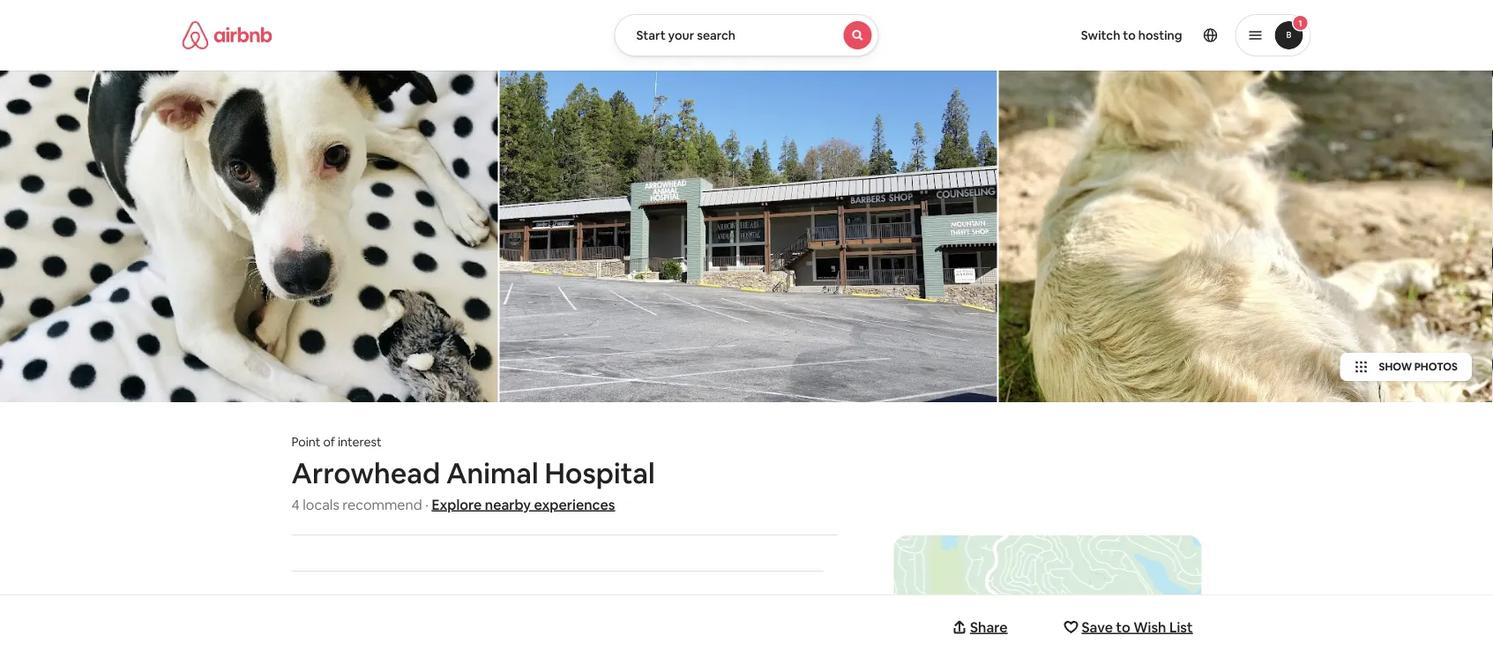 Task type: vqa. For each thing, say whether or not it's contained in the screenshot.
Explore
yes



Task type: describe. For each thing, give the bounding box(es) containing it.
experiences
[[534, 495, 615, 514]]

1 vertical spatial to
[[398, 592, 414, 613]]

start
[[636, 27, 666, 43]]

hosting
[[1139, 27, 1182, 43]]

4
[[292, 495, 300, 514]]

hospital
[[545, 454, 655, 492]]

your
[[668, 27, 694, 43]]

interest
[[338, 434, 382, 450]]

to for switch
[[1123, 27, 1136, 43]]

1 vertical spatial nearby
[[441, 592, 493, 613]]

map region
[[671, 410, 1349, 665]]

point
[[292, 434, 321, 450]]

recommend
[[342, 495, 422, 514]]

show photos button
[[1340, 353, 1472, 381]]

photos
[[1415, 360, 1458, 374]]

explore
[[432, 495, 482, 514]]

1 button
[[1235, 14, 1311, 56]]

start your search button
[[614, 14, 879, 56]]

search
[[697, 27, 736, 43]]

show
[[1379, 360, 1412, 374]]

switch to hosting link
[[1071, 17, 1193, 54]]

start your search
[[636, 27, 736, 43]]



Task type: locate. For each thing, give the bounding box(es) containing it.
do
[[418, 592, 438, 613]]

to right save
[[1116, 618, 1131, 636]]

show photos
[[1379, 360, 1458, 374]]

nearby right do
[[441, 592, 493, 613]]

Start your search search field
[[614, 14, 879, 56]]

point of interest arrowhead animal hospital 4 locals recommend · explore nearby experiences
[[292, 434, 655, 514]]

0 vertical spatial nearby
[[485, 495, 531, 514]]

to for save
[[1116, 618, 1131, 636]]

switch
[[1081, 27, 1121, 43]]

to inside profile element
[[1123, 27, 1136, 43]]

save
[[1082, 618, 1113, 636]]

of
[[323, 434, 335, 450]]

wish
[[1134, 618, 1166, 636]]

things
[[348, 592, 395, 613]]

switch to hosting
[[1081, 27, 1182, 43]]

nearby inside the point of interest arrowhead animal hospital 4 locals recommend · explore nearby experiences
[[485, 495, 531, 514]]

1
[[1299, 17, 1303, 29]]

animal
[[446, 454, 539, 492]]

list
[[1169, 618, 1193, 636]]

photo of arrowhead animal hospital in blue jay image
[[0, 71, 498, 402], [0, 71, 498, 402]]

arrowhead
[[292, 454, 440, 492]]

explore nearby experiences button
[[432, 495, 615, 514]]

unique things to do nearby
[[292, 592, 493, 613]]

save to wish list
[[1082, 618, 1193, 636]]

to right switch
[[1123, 27, 1136, 43]]

save to wish list button
[[1061, 610, 1202, 645]]

·
[[425, 495, 429, 514]]

to
[[1123, 27, 1136, 43], [398, 592, 414, 613], [1116, 618, 1131, 636]]

locals
[[303, 495, 339, 514]]

unique
[[292, 592, 345, 613]]

nearby
[[485, 495, 531, 514], [441, 592, 493, 613]]

to left do
[[398, 592, 414, 613]]

2 vertical spatial to
[[1116, 618, 1131, 636]]

0 vertical spatial to
[[1123, 27, 1136, 43]]

share
[[970, 618, 1008, 636]]

nearby down animal
[[485, 495, 531, 514]]

profile element
[[900, 0, 1311, 71]]

share button
[[949, 610, 1016, 645]]

to inside "button"
[[1116, 618, 1131, 636]]



